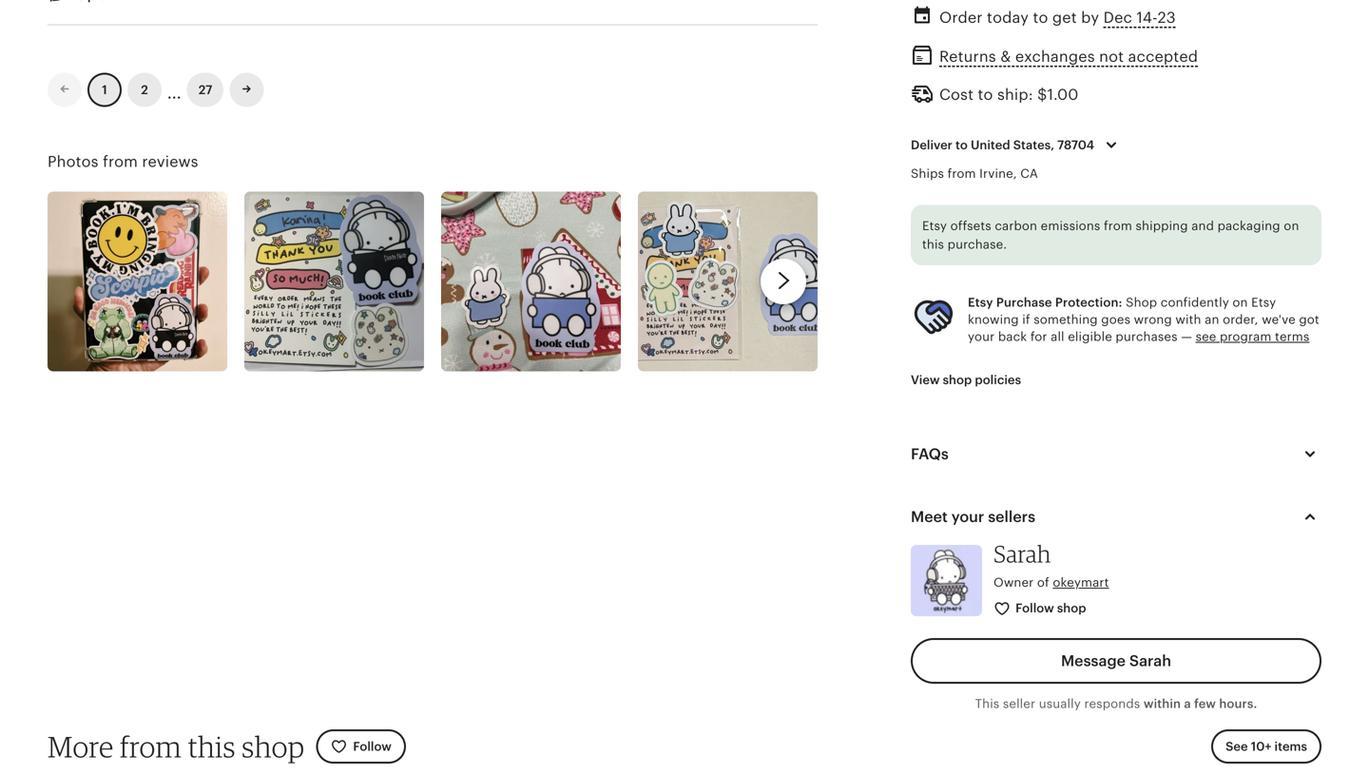Task type: locate. For each thing, give the bounding box(es) containing it.
to left get
[[1033, 9, 1048, 26]]

1 horizontal spatial shop
[[943, 373, 972, 387]]

usually
[[1039, 696, 1081, 711]]

etsy offsets carbon emissions from shipping and packaging on this purchase.
[[922, 219, 1300, 252]]

on inside shop confidently on etsy knowing if something goes wrong with an order, we've got your back for all eligible purchases —
[[1233, 295, 1248, 309]]

2 link
[[127, 73, 162, 107]]

purchase.
[[948, 237, 1007, 252]]

shop inside the view shop policies button
[[943, 373, 972, 387]]

with
[[1176, 312, 1202, 327]]

1 horizontal spatial to
[[978, 86, 993, 103]]

0 horizontal spatial etsy
[[922, 219, 947, 233]]

message sarah
[[1061, 652, 1172, 669]]

follow button
[[316, 729, 406, 764]]

irvine,
[[980, 166, 1017, 181]]

78704
[[1058, 138, 1095, 152]]

this inside etsy offsets carbon emissions from shipping and packaging on this purchase.
[[922, 237, 944, 252]]

0 horizontal spatial on
[[1233, 295, 1248, 309]]

see 10+ items link
[[1212, 729, 1322, 764]]

a
[[1184, 696, 1191, 711]]

sarah inside button
[[1130, 652, 1172, 669]]

0 horizontal spatial sarah
[[994, 540, 1051, 568]]

from right ships
[[948, 166, 976, 181]]

0 vertical spatial on
[[1284, 219, 1300, 233]]

1 vertical spatial your
[[952, 508, 985, 525]]

1 horizontal spatial sarah
[[1130, 652, 1172, 669]]

shop inside the follow shop button
[[1057, 601, 1087, 616]]

0 vertical spatial follow
[[1016, 601, 1054, 616]]

ship:
[[998, 86, 1034, 103]]

1
[[102, 83, 107, 97]]

etsy left the offsets
[[922, 219, 947, 233]]

shop down okeymart 'link'
[[1057, 601, 1087, 616]]

14-
[[1137, 9, 1158, 26]]

accepted
[[1128, 48, 1198, 65]]

0 vertical spatial this
[[922, 237, 944, 252]]

sarah up owner
[[994, 540, 1051, 568]]

0 vertical spatial sarah
[[994, 540, 1051, 568]]

returns
[[940, 48, 996, 65]]

2 vertical spatial to
[[956, 138, 968, 152]]

1 vertical spatial sarah
[[1130, 652, 1172, 669]]

to
[[1033, 9, 1048, 26], [978, 86, 993, 103], [956, 138, 968, 152]]

sarah
[[994, 540, 1051, 568], [1130, 652, 1172, 669]]

follow
[[1016, 601, 1054, 616], [353, 739, 392, 754]]

view shop policies
[[911, 373, 1021, 387]]

2 horizontal spatial etsy
[[1252, 295, 1276, 309]]

1 vertical spatial shop
[[1057, 601, 1087, 616]]

2 horizontal spatial to
[[1033, 9, 1048, 26]]

0 vertical spatial shop
[[943, 373, 972, 387]]

to inside dropdown button
[[956, 138, 968, 152]]

0 vertical spatial your
[[968, 330, 995, 344]]

your right meet
[[952, 508, 985, 525]]

packaging
[[1218, 219, 1281, 233]]

sarah up within
[[1130, 652, 1172, 669]]

ca
[[1021, 166, 1038, 181]]

more from this shop
[[48, 729, 305, 764]]

0 horizontal spatial to
[[956, 138, 968, 152]]

this seller usually responds within a few hours.
[[975, 696, 1258, 711]]

to right cost
[[978, 86, 993, 103]]

view
[[911, 373, 940, 387]]

to left united
[[956, 138, 968, 152]]

2 horizontal spatial shop
[[1057, 601, 1087, 616]]

27 link
[[187, 73, 224, 107]]

etsy up knowing
[[968, 295, 993, 309]]

policies
[[975, 373, 1021, 387]]

of
[[1037, 575, 1050, 590]]

deliver to united states, 78704
[[911, 138, 1095, 152]]

from for photos from reviews
[[103, 153, 138, 170]]

message sarah button
[[911, 638, 1322, 684]]

etsy for etsy purchase protection:
[[968, 295, 993, 309]]

eligible
[[1068, 330, 1113, 344]]

your down knowing
[[968, 330, 995, 344]]

this
[[975, 696, 1000, 711]]

from right more
[[120, 729, 182, 764]]

from left shipping
[[1104, 219, 1133, 233]]

confidently
[[1161, 295, 1230, 309]]

meet your sellers
[[911, 508, 1036, 525]]

2 vertical spatial shop
[[242, 729, 305, 764]]

hours.
[[1219, 696, 1258, 711]]

not
[[1100, 48, 1124, 65]]

etsy up we've
[[1252, 295, 1276, 309]]

shop left "follow" button
[[242, 729, 305, 764]]

from right "photos"
[[103, 153, 138, 170]]

1 horizontal spatial this
[[922, 237, 944, 252]]

0 horizontal spatial this
[[188, 729, 236, 764]]

follow for follow
[[353, 739, 392, 754]]

get
[[1053, 9, 1077, 26]]

etsy inside etsy offsets carbon emissions from shipping and packaging on this purchase.
[[922, 219, 947, 233]]

few
[[1195, 696, 1216, 711]]

on
[[1284, 219, 1300, 233], [1233, 295, 1248, 309]]

faqs
[[911, 446, 949, 463]]

shop right view
[[943, 373, 972, 387]]

—
[[1181, 330, 1193, 344]]

on right packaging
[[1284, 219, 1300, 233]]

on up the order,
[[1233, 295, 1248, 309]]

follow shop button
[[980, 591, 1103, 627]]

0 horizontal spatial shop
[[242, 729, 305, 764]]

and
[[1192, 219, 1214, 233]]

1 vertical spatial to
[[978, 86, 993, 103]]

follow inside button
[[1016, 601, 1054, 616]]

27
[[199, 83, 212, 97]]

follow shop
[[1016, 601, 1087, 616]]

seller
[[1003, 696, 1036, 711]]

follow inside button
[[353, 739, 392, 754]]

dec 14-23 button
[[1104, 4, 1176, 31]]

etsy for etsy offsets carbon emissions from shipping and packaging on this purchase.
[[922, 219, 947, 233]]

1 horizontal spatial follow
[[1016, 601, 1054, 616]]

1 horizontal spatial on
[[1284, 219, 1300, 233]]

today
[[987, 9, 1029, 26]]

see program terms link
[[1196, 330, 1310, 344]]

to for united
[[956, 138, 968, 152]]

goes
[[1102, 312, 1131, 327]]

this
[[922, 237, 944, 252], [188, 729, 236, 764]]

from for more from this shop
[[120, 729, 182, 764]]

0 horizontal spatial follow
[[353, 739, 392, 754]]

shop
[[1126, 295, 1158, 309]]

faqs button
[[894, 431, 1339, 477]]

$
[[1038, 86, 1048, 103]]

1 vertical spatial on
[[1233, 295, 1248, 309]]

sarah image
[[911, 545, 982, 616]]

shop
[[943, 373, 972, 387], [1057, 601, 1087, 616], [242, 729, 305, 764]]

from for ships from irvine, ca
[[948, 166, 976, 181]]

1 vertical spatial follow
[[353, 739, 392, 754]]

1 horizontal spatial etsy
[[968, 295, 993, 309]]

shipping
[[1136, 219, 1188, 233]]

we've
[[1262, 312, 1296, 327]]

see
[[1196, 330, 1217, 344]]

follow for follow shop
[[1016, 601, 1054, 616]]



Task type: vqa. For each thing, say whether or not it's contained in the screenshot.
from inside the ETSY OFFSETS CARBON EMISSIONS FROM SHIPPING AND PACKAGING ON THIS PURCHASE.
yes



Task type: describe. For each thing, give the bounding box(es) containing it.
knowing
[[968, 312, 1019, 327]]

view shop policies button
[[897, 363, 1036, 397]]

1.00
[[1048, 86, 1079, 103]]

order,
[[1223, 312, 1259, 327]]

terms
[[1275, 330, 1310, 344]]

2
[[141, 83, 148, 97]]

cost to ship: $ 1.00
[[940, 86, 1079, 103]]

back
[[998, 330, 1027, 344]]

exchanges
[[1016, 48, 1095, 65]]

offsets
[[951, 219, 992, 233]]

&
[[1001, 48, 1011, 65]]

returns & exchanges not accepted button
[[940, 43, 1198, 71]]

see program terms
[[1196, 330, 1310, 344]]

states,
[[1014, 138, 1055, 152]]

shop for view
[[943, 373, 972, 387]]

1 link
[[87, 73, 122, 107]]

sellers
[[988, 508, 1036, 525]]

photos from reviews
[[48, 153, 198, 170]]

etsy purchase protection:
[[968, 295, 1123, 309]]

order
[[940, 9, 983, 26]]

carbon
[[995, 219, 1038, 233]]

wrong
[[1134, 312, 1172, 327]]

purchase
[[996, 295, 1052, 309]]

by
[[1081, 9, 1100, 26]]

emissions
[[1041, 219, 1101, 233]]

protection:
[[1056, 295, 1123, 309]]

etsy inside shop confidently on etsy knowing if something goes wrong with an order, we've got your back for all eligible purchases —
[[1252, 295, 1276, 309]]

purchases
[[1116, 330, 1178, 344]]

see 10+ items
[[1226, 739, 1308, 754]]

message
[[1061, 652, 1126, 669]]

returns & exchanges not accepted
[[940, 48, 1198, 65]]

ships
[[911, 166, 944, 181]]

united
[[971, 138, 1011, 152]]

your inside shop confidently on etsy knowing if something goes wrong with an order, we've got your back for all eligible purchases —
[[968, 330, 995, 344]]

…
[[167, 76, 181, 104]]

order today to get by dec 14-23
[[940, 9, 1176, 26]]

owner
[[994, 575, 1034, 590]]

see
[[1226, 739, 1248, 754]]

cost
[[940, 86, 974, 103]]

on inside etsy offsets carbon emissions from shipping and packaging on this purchase.
[[1284, 219, 1300, 233]]

your inside dropdown button
[[952, 508, 985, 525]]

23
[[1158, 9, 1176, 26]]

from inside etsy offsets carbon emissions from shipping and packaging on this purchase.
[[1104, 219, 1133, 233]]

deliver to united states, 78704 button
[[897, 125, 1137, 165]]

sarah owner of okeymart
[[994, 540, 1109, 590]]

dec
[[1104, 9, 1133, 26]]

if
[[1023, 312, 1031, 327]]

got
[[1299, 312, 1320, 327]]

for
[[1031, 330, 1048, 344]]

something
[[1034, 312, 1098, 327]]

okeymart link
[[1053, 575, 1109, 590]]

1 vertical spatial this
[[188, 729, 236, 764]]

okeymart
[[1053, 575, 1109, 590]]

shop confidently on etsy knowing if something goes wrong with an order, we've got your back for all eligible purchases —
[[968, 295, 1320, 344]]

shop for follow
[[1057, 601, 1087, 616]]

items
[[1275, 739, 1308, 754]]

0 vertical spatial to
[[1033, 9, 1048, 26]]

meet
[[911, 508, 948, 525]]

responds
[[1085, 696, 1141, 711]]

more
[[48, 729, 114, 764]]

program
[[1220, 330, 1272, 344]]

sarah inside sarah owner of okeymart
[[994, 540, 1051, 568]]

within
[[1144, 696, 1181, 711]]

an
[[1205, 312, 1220, 327]]

reviews
[[142, 153, 198, 170]]

10+
[[1251, 739, 1272, 754]]

all
[[1051, 330, 1065, 344]]

to for ship:
[[978, 86, 993, 103]]

ships from irvine, ca
[[911, 166, 1038, 181]]



